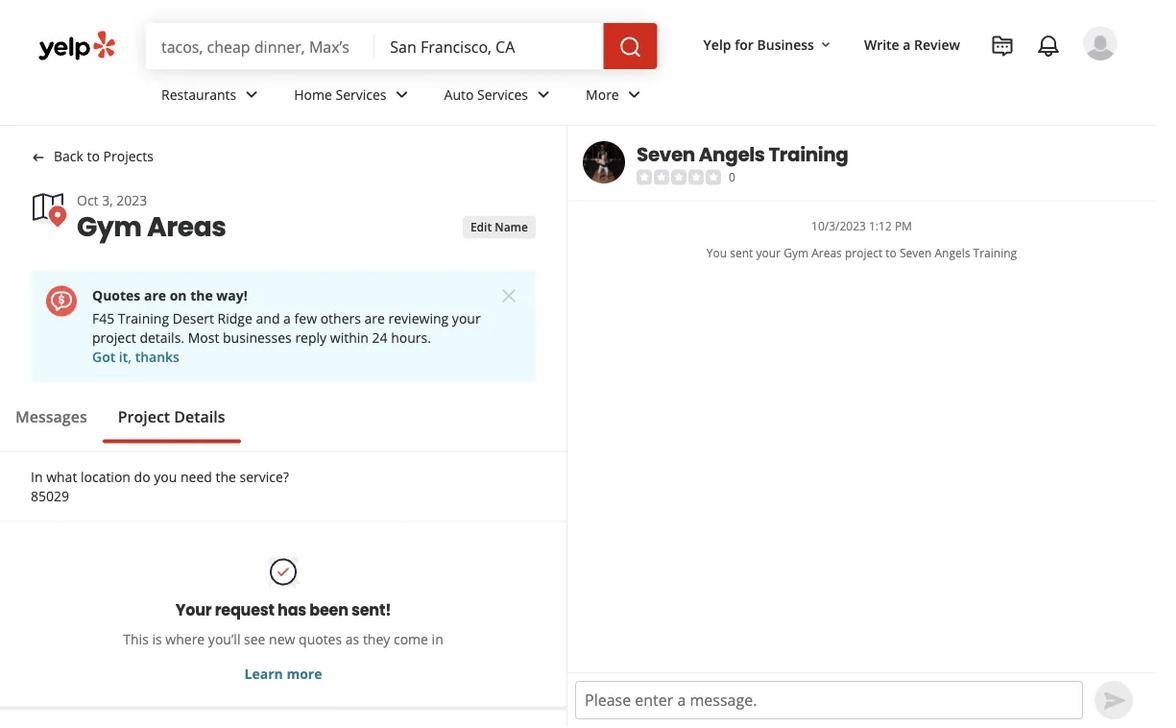 Task type: describe. For each thing, give the bounding box(es) containing it.
1 vertical spatial training
[[974, 245, 1018, 261]]

back
[[54, 147, 83, 165]]

write
[[865, 35, 900, 53]]

new
[[269, 630, 295, 648]]

1 horizontal spatial areas
[[812, 245, 842, 261]]

close image
[[498, 284, 521, 307]]

review
[[915, 35, 961, 53]]

seven angels training
[[637, 141, 849, 168]]

ridge
[[218, 309, 253, 328]]

come
[[394, 630, 428, 648]]

this
[[123, 630, 149, 648]]

edit name button
[[463, 216, 536, 239]]

Please enter a message. text field
[[575, 681, 1084, 720]]

home services link
[[279, 69, 429, 125]]

details
[[174, 406, 225, 426]]

24 chevron down v2 image for auto services
[[532, 83, 555, 106]]

reviewing
[[389, 309, 449, 328]]

learn more
[[245, 665, 322, 683]]

way!
[[217, 286, 248, 304]]

the inside "in what location do you need the service? 85029"
[[216, 468, 236, 486]]

24
[[372, 328, 388, 347]]

back to projects
[[54, 147, 154, 165]]

quotes
[[92, 286, 141, 304]]

services for home services
[[336, 85, 387, 103]]

none field "find"
[[161, 36, 360, 57]]

is
[[152, 630, 162, 648]]

projects
[[103, 147, 154, 165]]

f45
[[92, 309, 115, 328]]

in what location do you need the service? 85029
[[31, 468, 289, 505]]

been
[[310, 599, 349, 621]]

Find text field
[[161, 36, 360, 57]]

back to projects button
[[31, 145, 154, 168]]

0 vertical spatial your
[[757, 245, 781, 261]]

oct
[[77, 191, 98, 209]]

hours.
[[391, 328, 431, 347]]

write a review
[[865, 35, 961, 53]]

1 vertical spatial to
[[886, 245, 897, 261]]

got
[[92, 348, 116, 366]]

seven angels training link
[[637, 141, 849, 168]]

a for write
[[903, 35, 911, 53]]

and a few others are reviewing your project details. most businesses reply within 24 hours. got it, thanks
[[92, 309, 481, 366]]

do
[[134, 468, 150, 486]]

more
[[287, 665, 322, 683]]

f45 training desert ridge
[[92, 309, 253, 328]]

within
[[330, 328, 369, 347]]

0 vertical spatial are
[[144, 286, 166, 304]]

reply
[[295, 328, 327, 347]]

most
[[188, 328, 219, 347]]

0
[[729, 169, 736, 185]]

search image
[[619, 36, 642, 59]]

restaurants link
[[146, 69, 279, 125]]

project details
[[118, 406, 225, 426]]

it,
[[119, 348, 132, 366]]

others
[[321, 309, 361, 328]]

none field near
[[390, 36, 589, 57]]

businesses
[[223, 328, 292, 347]]

0 horizontal spatial gym
[[77, 208, 142, 246]]

0 vertical spatial the
[[190, 286, 213, 304]]

oct 3, 2023
[[77, 191, 147, 209]]

your
[[176, 599, 212, 621]]

got it, thanks button
[[92, 348, 180, 366]]

85029
[[31, 487, 69, 505]]

1 horizontal spatial angels
[[935, 245, 971, 261]]

desert
[[173, 309, 214, 328]]

0 vertical spatial training
[[769, 141, 849, 168]]

your request has been sent! this is where you'll see new quotes as they come in
[[123, 599, 444, 648]]

10/3/2023 1:12 pm
[[812, 218, 913, 234]]

service?
[[240, 468, 289, 486]]

write a review link
[[857, 27, 968, 61]]

pm
[[895, 218, 913, 234]]

has
[[278, 599, 307, 621]]

24 send filled v2 image
[[1104, 689, 1127, 712]]

auto services link
[[429, 69, 571, 125]]

business
[[758, 35, 815, 53]]

need
[[181, 468, 212, 486]]

business categories element
[[146, 69, 1118, 125]]

learn more button
[[46, 664, 521, 683]]

more link
[[571, 69, 662, 125]]

notifications image
[[1038, 35, 1061, 58]]

gym areas
[[77, 208, 226, 246]]

24 free estimates v2 image
[[50, 290, 73, 313]]

quotes
[[299, 630, 342, 648]]

yelp for business button
[[696, 27, 842, 62]]



Task type: locate. For each thing, give the bounding box(es) containing it.
0 vertical spatial seven
[[637, 141, 696, 168]]

16 arrow left v2 image
[[31, 150, 46, 165]]

learn
[[245, 665, 283, 683]]

a inside and a few others are reviewing your project details. most businesses reply within 24 hours. got it, thanks
[[284, 309, 291, 328]]

your inside and a few others are reviewing your project details. most businesses reply within 24 hours. got it, thanks
[[452, 309, 481, 328]]

0 horizontal spatial project
[[92, 328, 136, 347]]

the
[[190, 286, 213, 304], [216, 468, 236, 486]]

in
[[432, 630, 444, 648]]

0 horizontal spatial 24 chevron down v2 image
[[391, 83, 414, 106]]

auto services
[[444, 85, 528, 103]]

24 chevron down v2 image down "find" text field
[[240, 83, 263, 106]]

0 horizontal spatial are
[[144, 286, 166, 304]]

1 horizontal spatial are
[[365, 309, 385, 328]]

are up 24
[[365, 309, 385, 328]]

gym
[[77, 208, 142, 246], [784, 245, 809, 261]]

1 services from the left
[[336, 85, 387, 103]]

0 vertical spatial a
[[903, 35, 911, 53]]

1 vertical spatial angels
[[935, 245, 971, 261]]

0 horizontal spatial seven
[[637, 141, 696, 168]]

1:12
[[869, 218, 892, 234]]

project
[[118, 406, 170, 426]]

1 horizontal spatial training
[[769, 141, 849, 168]]

messages
[[15, 406, 87, 426]]

1 vertical spatial a
[[284, 309, 291, 328]]

you
[[707, 245, 727, 261]]

24 chevron down v2 image
[[391, 83, 414, 106], [623, 83, 646, 106]]

and
[[256, 309, 280, 328]]

to inside "button"
[[87, 147, 100, 165]]

1 vertical spatial the
[[216, 468, 236, 486]]

1 horizontal spatial the
[[216, 468, 236, 486]]

2 services from the left
[[477, 85, 528, 103]]

services
[[336, 85, 387, 103], [477, 85, 528, 103]]

your
[[757, 245, 781, 261], [452, 309, 481, 328]]

2 24 chevron down v2 image from the left
[[623, 83, 646, 106]]

24 chevron down v2 image for home services
[[391, 83, 414, 106]]

details.
[[140, 328, 184, 347]]

see
[[244, 630, 266, 648]]

2 horizontal spatial training
[[974, 245, 1018, 261]]

0 horizontal spatial a
[[284, 309, 291, 328]]

1 vertical spatial seven
[[900, 245, 932, 261]]

1 horizontal spatial project
[[845, 245, 883, 261]]

None search field
[[146, 23, 662, 69]]

24 chevron down v2 image inside auto services link
[[532, 83, 555, 106]]

(no rating) image
[[637, 169, 721, 185]]

1 horizontal spatial seven
[[900, 245, 932, 261]]

a right write
[[903, 35, 911, 53]]

projects image
[[991, 35, 1015, 58]]

yelp for business
[[704, 35, 815, 53]]

seven up "(no rating)" 'image'
[[637, 141, 696, 168]]

0 horizontal spatial areas
[[147, 208, 226, 246]]

0 horizontal spatial none field
[[161, 36, 360, 57]]

areas down 10/3/2023
[[812, 245, 842, 261]]

edit name
[[471, 218, 528, 234]]

few
[[294, 309, 317, 328]]

user actions element
[[688, 24, 1145, 142]]

your right sent
[[757, 245, 781, 261]]

1 horizontal spatial services
[[477, 85, 528, 103]]

24 chevron down v2 image left auto
[[391, 83, 414, 106]]

3,
[[102, 191, 113, 209]]

the right on
[[190, 286, 213, 304]]

location
[[81, 468, 131, 486]]

name
[[495, 218, 528, 234]]

24 chevron down v2 image inside home services link
[[391, 83, 414, 106]]

are inside and a few others are reviewing your project details. most businesses reply within 24 hours. got it, thanks
[[365, 309, 385, 328]]

24 chevron down v2 image for restaurants
[[240, 83, 263, 106]]

greg r. image
[[1084, 26, 1118, 61]]

1 vertical spatial your
[[452, 309, 481, 328]]

none field up auto services
[[390, 36, 589, 57]]

project up got
[[92, 328, 136, 347]]

1 none field from the left
[[161, 36, 360, 57]]

a for and
[[284, 309, 291, 328]]

0 horizontal spatial the
[[190, 286, 213, 304]]

2023
[[116, 191, 147, 209]]

to right back
[[87, 147, 100, 165]]

restaurants
[[161, 85, 237, 103]]

0 horizontal spatial services
[[336, 85, 387, 103]]

0 horizontal spatial 24 chevron down v2 image
[[240, 83, 263, 106]]

2 24 chevron down v2 image from the left
[[532, 83, 555, 106]]

to down "1:12"
[[886, 245, 897, 261]]

where
[[166, 630, 205, 648]]

home
[[294, 85, 332, 103]]

more
[[586, 85, 619, 103]]

yelp
[[704, 35, 732, 53]]

sent
[[730, 245, 754, 261]]

24 chevron down v2 image right auto services
[[532, 83, 555, 106]]

24 chevron down v2 image right more
[[623, 83, 646, 106]]

your right reviewing
[[452, 309, 481, 328]]

a
[[903, 35, 911, 53], [284, 309, 291, 328]]

areas
[[147, 208, 226, 246], [812, 245, 842, 261]]

1 vertical spatial project
[[92, 328, 136, 347]]

services right auto
[[477, 85, 528, 103]]

0 horizontal spatial angels
[[699, 141, 765, 168]]

areas up on
[[147, 208, 226, 246]]

angels
[[699, 141, 765, 168], [935, 245, 971, 261]]

home services
[[294, 85, 387, 103]]

1 horizontal spatial gym
[[784, 245, 809, 261]]

sent!
[[352, 599, 391, 621]]

1 horizontal spatial your
[[757, 245, 781, 261]]

24 chevron down v2 image
[[240, 83, 263, 106], [532, 83, 555, 106]]

auto
[[444, 85, 474, 103]]

1 horizontal spatial to
[[886, 245, 897, 261]]

2 none field from the left
[[390, 36, 589, 57]]

project inside and a few others are reviewing your project details. most businesses reply within 24 hours. got it, thanks
[[92, 328, 136, 347]]

are left on
[[144, 286, 166, 304]]

none field up restaurants link
[[161, 36, 360, 57]]

a left few at the top of the page
[[284, 309, 291, 328]]

they
[[363, 630, 390, 648]]

1 24 chevron down v2 image from the left
[[391, 83, 414, 106]]

quotes are on the way!
[[92, 286, 248, 304]]

2 vertical spatial training
[[118, 309, 169, 328]]

training
[[769, 141, 849, 168], [974, 245, 1018, 261], [118, 309, 169, 328]]

to
[[87, 147, 100, 165], [886, 245, 897, 261]]

24 chevron down v2 image for more
[[623, 83, 646, 106]]

1 horizontal spatial 24 chevron down v2 image
[[623, 83, 646, 106]]

24 chevron down v2 image inside restaurants link
[[240, 83, 263, 106]]

services for auto services
[[477, 85, 528, 103]]

1 24 chevron down v2 image from the left
[[240, 83, 263, 106]]

None field
[[161, 36, 360, 57], [390, 36, 589, 57]]

1 horizontal spatial a
[[903, 35, 911, 53]]

request
[[215, 599, 275, 621]]

services right the home
[[336, 85, 387, 103]]

tab list
[[0, 405, 241, 443]]

as
[[346, 630, 360, 648]]

0 vertical spatial angels
[[699, 141, 765, 168]]

you sent your gym areas project to seven angels training
[[707, 245, 1018, 261]]

for
[[735, 35, 754, 53]]

project
[[845, 245, 883, 261], [92, 328, 136, 347]]

on
[[170, 286, 187, 304]]

24 chevron down v2 image inside more link
[[623, 83, 646, 106]]

gyms image
[[31, 191, 69, 229]]

edit
[[471, 218, 492, 234]]

in
[[31, 468, 43, 486]]

thanks
[[135, 348, 180, 366]]

0 horizontal spatial training
[[118, 309, 169, 328]]

1 horizontal spatial 24 chevron down v2 image
[[532, 83, 555, 106]]

10/3/2023
[[812, 218, 866, 234]]

16 chevron down v2 image
[[818, 37, 834, 53]]

seven
[[637, 141, 696, 168], [900, 245, 932, 261]]

1 horizontal spatial none field
[[390, 36, 589, 57]]

Near text field
[[390, 36, 589, 57]]

0 vertical spatial project
[[845, 245, 883, 261]]

0 horizontal spatial your
[[452, 309, 481, 328]]

0 vertical spatial to
[[87, 147, 100, 165]]

1 vertical spatial are
[[365, 309, 385, 328]]

the right need
[[216, 468, 236, 486]]

seven down pm
[[900, 245, 932, 261]]

project down '10/3/2023 1:12 pm' in the right of the page
[[845, 245, 883, 261]]

tab list containing messages
[[0, 405, 241, 443]]

you
[[154, 468, 177, 486]]

what
[[46, 468, 77, 486]]

you'll
[[208, 630, 241, 648]]

0 horizontal spatial to
[[87, 147, 100, 165]]



Task type: vqa. For each thing, say whether or not it's contained in the screenshot.
are
yes



